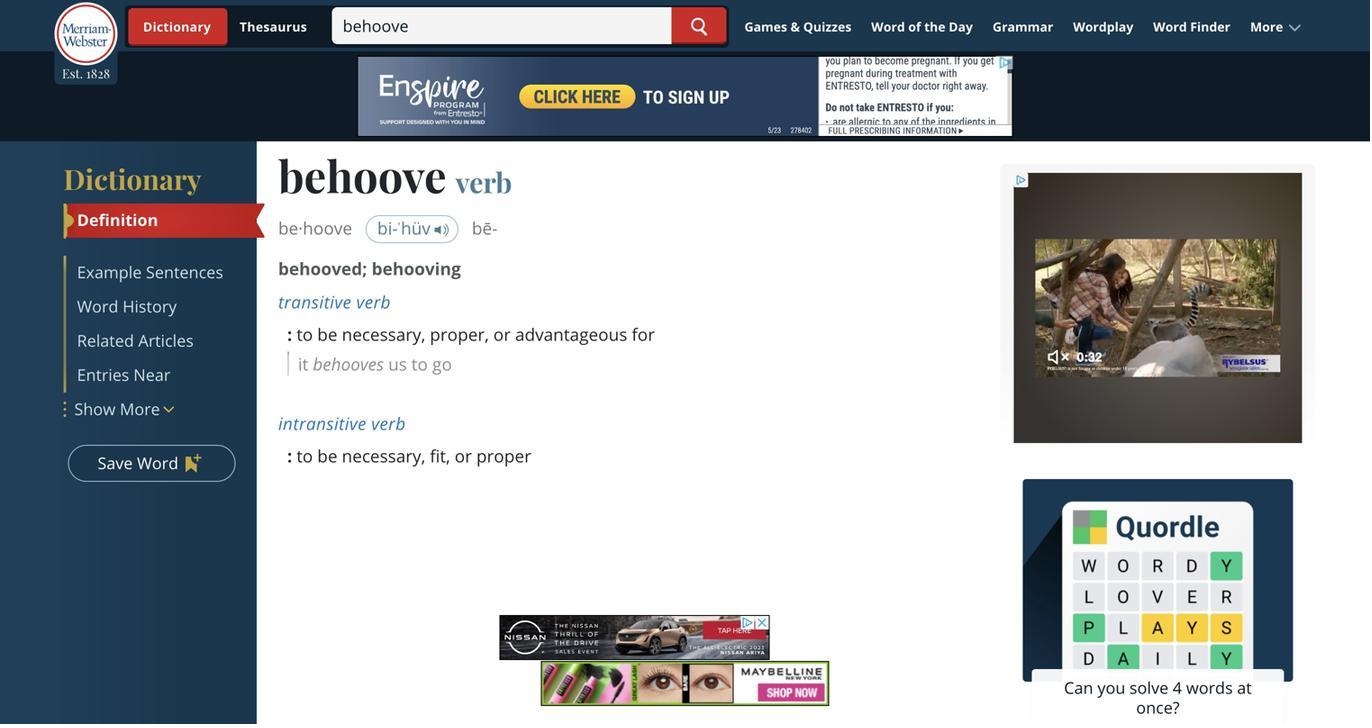 Task type: describe. For each thing, give the bounding box(es) containing it.
1 : from the top
[[287, 323, 292, 346]]

behoove
[[278, 146, 447, 205]]

related articles
[[77, 330, 194, 352]]

verb link
[[456, 163, 512, 201]]

toggle search dictionary/thesaurus image
[[129, 8, 228, 46]]

grammar
[[993, 18, 1054, 35]]

be·​hoove
[[278, 216, 352, 240]]

verb for transitive
[[357, 290, 391, 314]]

quizzes
[[804, 18, 852, 35]]

fit,
[[430, 444, 450, 468]]

near
[[134, 364, 171, 386]]

proper
[[477, 444, 532, 468]]

show more button
[[64, 393, 254, 427]]

be inside intransitive verb : to be necessary, fit, or proper
[[318, 444, 338, 468]]

to for behooves
[[412, 352, 428, 376]]

show
[[74, 398, 116, 420]]

transitive verb link
[[278, 290, 391, 314]]

show more
[[74, 398, 160, 420]]

: to be necessary, proper, or advantageous for
[[287, 323, 655, 346]]

behooved ; behooving
[[278, 257, 461, 280]]

history
[[123, 296, 177, 318]]

to for verb
[[297, 444, 313, 468]]

it
[[298, 352, 309, 376]]

&
[[791, 18, 800, 35]]

1 be from the top
[[318, 323, 338, 346]]

verb for behoove
[[456, 163, 512, 201]]

word history
[[77, 296, 177, 318]]

definition
[[77, 209, 158, 231]]

day
[[949, 18, 973, 35]]

intransitive verb link
[[278, 412, 406, 435]]

grammar link
[[985, 11, 1062, 43]]

sentences
[[146, 261, 223, 283]]

bē-
[[472, 216, 498, 240]]

entries near
[[77, 364, 171, 386]]

word for word of the day
[[872, 18, 906, 35]]

finder
[[1191, 18, 1231, 35]]



Task type: vqa. For each thing, say whether or not it's contained in the screenshot.
The Checkbox "image"
no



Task type: locate. For each thing, give the bounding box(es) containing it.
word up related
[[77, 296, 118, 318]]

: down intransitive
[[287, 444, 292, 468]]

necessary,
[[342, 323, 426, 346], [342, 444, 426, 468]]

word left finder
[[1154, 18, 1188, 35]]

play quordle: guess all four words in a limited number of tries.  each of your guesses must be a real 5-letter word. image
[[1023, 479, 1294, 682]]

be
[[318, 323, 338, 346], [318, 444, 338, 468]]

definition link
[[64, 204, 265, 238]]

games & quizzes
[[745, 18, 852, 35]]

word inside 'link'
[[77, 296, 118, 318]]

the
[[925, 18, 946, 35]]

verb
[[456, 163, 512, 201], [357, 290, 391, 314], [372, 412, 406, 435]]

1 vertical spatial verb
[[357, 290, 391, 314]]

: inside intransitive verb : to be necessary, fit, or proper
[[287, 444, 292, 468]]

word for word history
[[77, 296, 118, 318]]

advantageous
[[515, 323, 628, 346]]

entries
[[77, 364, 129, 386]]

1 vertical spatial to
[[412, 352, 428, 376]]

example
[[77, 261, 142, 283]]

2 be from the top
[[318, 444, 338, 468]]

verb inside intransitive verb : to be necessary, fit, or proper
[[372, 412, 406, 435]]

necessary, up it behooves us to go
[[342, 323, 426, 346]]

word of the day
[[872, 18, 973, 35]]

related
[[77, 330, 134, 352]]

to
[[297, 323, 313, 346], [412, 352, 428, 376], [297, 444, 313, 468]]

0 vertical spatial necessary,
[[342, 323, 426, 346]]

us
[[389, 352, 407, 376]]

0 vertical spatial verb
[[456, 163, 512, 201]]

1 vertical spatial necessary,
[[342, 444, 426, 468]]

go
[[433, 352, 452, 376]]

2 necessary, from the top
[[342, 444, 426, 468]]

0 vertical spatial :
[[287, 323, 292, 346]]

word for word finder
[[1154, 18, 1188, 35]]

to right us
[[412, 352, 428, 376]]

to up it
[[297, 323, 313, 346]]

example sentences link
[[66, 256, 254, 290]]

1 horizontal spatial or
[[494, 323, 511, 346]]

games & quizzes link
[[737, 11, 860, 43]]

entries near link
[[66, 359, 254, 393]]

games
[[745, 18, 788, 35]]

more button
[[1243, 11, 1311, 43]]

be down transitive verb 'link'
[[318, 323, 338, 346]]

0 vertical spatial be
[[318, 323, 338, 346]]

verb down behooved ; behooving
[[357, 290, 391, 314]]

dictionary
[[64, 160, 201, 197]]

transitive
[[278, 290, 352, 314]]

save word
[[98, 452, 178, 475]]

behooved
[[278, 257, 362, 280]]

word finder link
[[1146, 11, 1239, 43]]

for
[[632, 323, 655, 346]]

word right save
[[137, 452, 178, 475]]

or right fit,
[[455, 444, 472, 468]]

:
[[287, 323, 292, 346], [287, 444, 292, 468]]

intransitive verb : to be necessary, fit, or proper
[[278, 412, 532, 468]]

to inside intransitive verb : to be necessary, fit, or proper
[[297, 444, 313, 468]]

necessary, inside intransitive verb : to be necessary, fit, or proper
[[342, 444, 426, 468]]

verb inside behoove verb
[[456, 163, 512, 201]]

dictionary link
[[64, 160, 265, 198]]

verb up bē-
[[456, 163, 512, 201]]

1 vertical spatial :
[[287, 444, 292, 468]]

more
[[1251, 18, 1284, 35]]

merriam-webster logo link
[[55, 2, 118, 67]]

2 : from the top
[[287, 444, 292, 468]]

word of the day link
[[864, 11, 982, 43]]

1 necessary, from the top
[[342, 323, 426, 346]]

wordplay link
[[1066, 11, 1142, 43]]

word finder
[[1154, 18, 1231, 35]]

merriam webster - established 1828 image
[[55, 2, 118, 67]]

to down intransitive
[[297, 444, 313, 468]]

related articles link
[[66, 324, 254, 359]]

bi-
[[378, 216, 398, 240]]

word
[[872, 18, 906, 35], [1154, 18, 1188, 35], [77, 296, 118, 318], [137, 452, 178, 475]]

more
[[120, 398, 160, 420]]

0 vertical spatial to
[[297, 323, 313, 346]]

intransitive
[[278, 412, 367, 435]]

it behooves us to go
[[298, 352, 452, 376]]

search word image
[[691, 17, 708, 36]]

save
[[98, 452, 133, 475]]

or right proper,
[[494, 323, 511, 346]]

example sentences
[[77, 261, 223, 283]]

word inside dropdown button
[[137, 452, 178, 475]]

of
[[909, 18, 922, 35]]

1 vertical spatial or
[[455, 444, 472, 468]]

2 vertical spatial verb
[[372, 412, 406, 435]]

;
[[362, 257, 367, 280]]

bi-ˈhüv
[[378, 216, 435, 240]]

articles
[[138, 330, 194, 352]]

verb for intransitive
[[372, 412, 406, 435]]

behooving
[[372, 257, 461, 280]]

word history link
[[66, 290, 254, 324]]

necessary, down 'intransitive verb' link
[[342, 444, 426, 468]]

1 vertical spatial be
[[318, 444, 338, 468]]

verb down us
[[372, 412, 406, 435]]

ˈhüv
[[398, 216, 431, 240]]

how to pronounce behoove (audio) image
[[435, 224, 449, 236]]

save word button
[[68, 445, 236, 482]]

Search search field
[[332, 7, 727, 44]]

wordplay
[[1074, 18, 1134, 35]]

advertisement region
[[357, 56, 1014, 137], [1014, 173, 1303, 443], [500, 616, 770, 661], [541, 662, 830, 707]]

: down "transitive"
[[287, 323, 292, 346]]

0 vertical spatial or
[[494, 323, 511, 346]]

behoove verb
[[278, 146, 512, 205]]

or
[[494, 323, 511, 346], [455, 444, 472, 468]]

0 horizontal spatial or
[[455, 444, 472, 468]]

2 vertical spatial to
[[297, 444, 313, 468]]

word left of at the top
[[872, 18, 906, 35]]

behooves
[[313, 352, 384, 376]]

be down intransitive
[[318, 444, 338, 468]]

transitive verb
[[278, 290, 391, 314]]

or inside intransitive verb : to be necessary, fit, or proper
[[455, 444, 472, 468]]

proper,
[[430, 323, 489, 346]]



